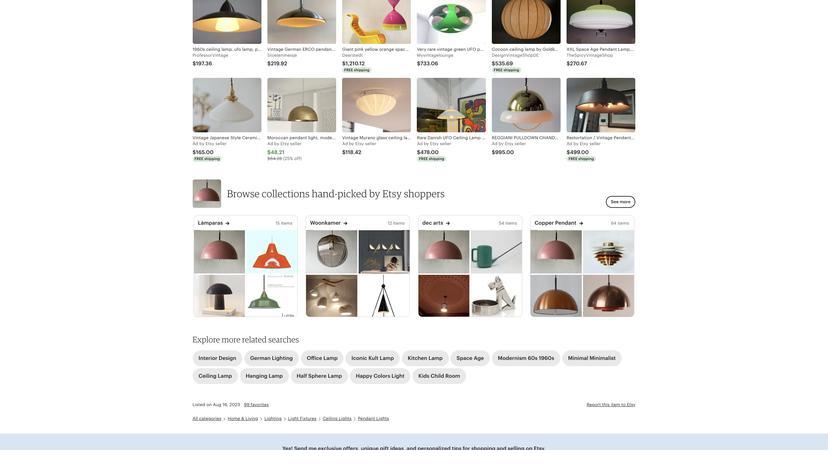 Task type: locate. For each thing, give the bounding box(es) containing it.
0 horizontal spatial pendant
[[290, 136, 307, 141]]

y
[[202, 142, 204, 147], [277, 142, 279, 147], [352, 142, 354, 147], [427, 142, 429, 147], [501, 142, 504, 147], [576, 142, 579, 147]]

d up 478.00
[[420, 142, 423, 147]]

deerstedt
[[342, 53, 363, 58]]

lamp down design
[[218, 374, 232, 380]]

0 horizontal spatial light
[[288, 417, 299, 422]]

1960s
[[539, 356, 554, 362]]

118.42
[[346, 150, 361, 155]]

german
[[285, 47, 301, 52], [250, 356, 271, 362]]

erco
[[303, 47, 315, 52]]

$ inside a d b y etsy seller $ 118.42
[[342, 150, 346, 155]]

2 light from the left
[[632, 136, 642, 141]]

a inside moroccan pendant light, modern ball-shaped brass ceiling light a d b y etsy seller $ 48.21 $ 64.28 (25% off)
[[267, 142, 270, 147]]

free inside a d b y etsy seller $ 478.00 free shipping
[[419, 157, 428, 161]]

all categories link
[[193, 417, 221, 422]]

5 y from the left
[[501, 142, 504, 147]]

1 b from the left
[[199, 142, 202, 147]]

0 vertical spatial german
[[285, 47, 301, 52]]

lamp right sphere
[[328, 374, 342, 380]]

3 a from the left
[[342, 142, 345, 147]]

lighting down searches
[[272, 356, 293, 362]]

free
[[344, 68, 353, 72], [494, 68, 503, 72], [195, 157, 203, 161], [419, 157, 428, 161], [569, 157, 578, 161]]

1 horizontal spatial german
[[285, 47, 301, 52]]

5 b from the left
[[499, 142, 502, 147]]

vintage japanese style ceramic fan shape pendant light a d b y etsy seller $ 165.00 free shipping
[[193, 136, 313, 161]]

1 horizontal spatial vintage
[[267, 47, 283, 52]]

free down 499.00
[[569, 157, 578, 161]]

$ inside designvintageshopde $ 535.69 free shipping
[[492, 61, 495, 66]]

0 vertical spatial lighting
[[272, 356, 293, 362]]

6 a from the left
[[567, 142, 570, 147]]

ceiling down interior
[[199, 374, 217, 380]]

1 y from the left
[[202, 142, 204, 147]]

french christofle silver plated 'ric et rac' art deco table salts pol rab image
[[471, 275, 522, 319]]

minimal minimalist link
[[562, 351, 622, 367]]

4 y from the left
[[427, 142, 429, 147]]

items for copper pendant
[[618, 221, 629, 226]]

shipping inside restortation / vintage  pendant light a d b y etsy seller $ 499.00 free shipping
[[578, 157, 594, 161]]

6 d from the left
[[570, 142, 572, 147]]

2 seller from the left
[[290, 142, 302, 147]]

more up design
[[222, 335, 240, 345]]

2 items from the left
[[393, 221, 405, 226]]

y down moroccan at left top
[[277, 142, 279, 147]]

b inside a d b y etsy seller $ 118.42
[[349, 142, 352, 147]]

shipping down 478.00
[[429, 157, 444, 161]]

etsy inside restortation / vintage  pendant light a d b y etsy seller $ 499.00 free shipping
[[580, 142, 588, 147]]

items right 54
[[505, 221, 517, 226]]

1 light from the left
[[391, 136, 400, 141]]

japanese
[[210, 136, 229, 141]]

etsy up 995.00
[[505, 142, 514, 147]]

5 a from the left
[[492, 142, 495, 147]]

dec
[[422, 221, 432, 226]]

child
[[431, 374, 444, 380]]

&
[[241, 417, 244, 422]]

1 rare pink metal pendant lamp by staff, 1970s, germany image from the left
[[194, 231, 245, 274]]

a inside a d b y etsy seller $ 995.00
[[492, 142, 495, 147]]

pendant right erco
[[316, 47, 333, 52]]

vintage for 219.92
[[267, 47, 283, 52]]

0 horizontal spatial more
[[222, 335, 240, 345]]

etsy down restortation at the top right of page
[[580, 142, 588, 147]]

1 vertical spatial pendant
[[290, 136, 307, 141]]

1 vertical spatial light
[[392, 374, 405, 380]]

0 horizontal spatial rare pink metal pendant lamp by staff, 1970s, germany image
[[194, 231, 245, 274]]

rare pink metal pendant lamp by staff, 1970s, germany image down copper pendant on the right
[[531, 231, 582, 274]]

lights for ceiling lights
[[339, 417, 352, 422]]

0 vertical spatial /
[[334, 47, 336, 52]]

3 items from the left
[[505, 221, 517, 226]]

free inside restortation / vintage  pendant light a d b y etsy seller $ 499.00 free shipping
[[569, 157, 578, 161]]

1 a from the left
[[193, 142, 196, 147]]

etsy right to
[[627, 403, 636, 408]]

ceramic
[[242, 136, 260, 141]]

0 horizontal spatial vintage
[[193, 136, 209, 141]]

etsy
[[206, 142, 214, 147], [280, 142, 289, 147], [355, 142, 364, 147], [430, 142, 439, 147], [505, 142, 514, 147], [580, 142, 588, 147], [382, 188, 402, 200], [627, 403, 636, 408]]

etsy up 165.00
[[206, 142, 214, 147]]

light right colors
[[392, 374, 405, 380]]

interior design link
[[193, 351, 242, 367]]

3 seller from the left
[[365, 142, 376, 147]]

ceiling inside ceiling lamp link
[[199, 374, 217, 380]]

d up 165.00
[[195, 142, 198, 147]]

1 horizontal spatial light
[[632, 136, 642, 141]]

4 seller from the left
[[440, 142, 451, 147]]

items
[[281, 221, 292, 226], [393, 221, 405, 226], [505, 221, 517, 226], [618, 221, 629, 226]]

1 horizontal spatial pendant
[[316, 47, 333, 52]]

b up 478.00
[[424, 142, 427, 147]]

lamp for office lamp
[[324, 356, 338, 362]]

2 y from the left
[[277, 142, 279, 147]]

6 seller from the left
[[590, 142, 601, 147]]

2 horizontal spatial vintage
[[597, 136, 613, 141]]

shipping inside designvintageshopde $ 535.69 free shipping
[[504, 68, 519, 72]]

shipping inside a d b y etsy seller $ 478.00 free shipping
[[429, 157, 444, 161]]

items right 12
[[393, 221, 405, 226]]

by
[[369, 188, 380, 200]]

b up 165.00
[[199, 142, 202, 147]]

2 b from the left
[[274, 142, 277, 147]]

478.00
[[420, 150, 439, 155]]

b down the shaped
[[349, 142, 352, 147]]

d down ball-
[[345, 142, 348, 147]]

rare pink metal pendant lamp by staff, 1970s, germany image
[[194, 231, 245, 274], [418, 231, 470, 274], [531, 231, 582, 274]]

etsy down moroccan at left top
[[280, 142, 289, 147]]

64.28
[[270, 156, 282, 161]]

$ inside thespicyvintageshop $ 270.67
[[567, 61, 570, 66]]

professorvintage
[[193, 53, 228, 58]]

499.00
[[570, 150, 589, 155]]

happy colors light
[[356, 374, 405, 380]]

2 rare pink metal pendant lamp by staff, 1970s, germany image from the left
[[418, 231, 470, 274]]

aug
[[213, 403, 221, 408]]

99 favorites link
[[244, 403, 269, 408]]

y inside a d b y etsy seller $ 995.00
[[501, 142, 504, 147]]

y inside restortation / vintage  pendant light a d b y etsy seller $ 499.00 free shipping
[[576, 142, 579, 147]]

searches
[[268, 335, 299, 345]]

1 horizontal spatial rare pink metal pendant lamp by staff, 1970s, germany image
[[418, 231, 470, 274]]

lighting down favorites
[[264, 417, 282, 422]]

related
[[242, 335, 267, 345]]

219.92
[[271, 61, 287, 66]]

free down 478.00
[[419, 157, 428, 161]]

picked
[[338, 188, 367, 200]]

1 lights from the left
[[339, 417, 352, 422]]

collections
[[262, 188, 310, 200]]

b inside moroccan pendant light, modern ball-shaped brass ceiling light a d b y etsy seller $ 48.21 $ 64.28 (25% off)
[[274, 142, 277, 147]]

b up 995.00
[[499, 142, 502, 147]]

vintage up stoelenmeisje
[[267, 47, 283, 52]]

watering can made of ceramic and brass for the hagenauer workshop by hans loos image
[[471, 231, 522, 274]]

german lighting
[[250, 356, 293, 362]]

4 d from the left
[[420, 142, 423, 147]]

5 d from the left
[[495, 142, 498, 147]]

shipping
[[354, 68, 370, 72], [504, 68, 519, 72], [204, 157, 220, 161], [429, 157, 444, 161], [578, 157, 594, 161]]

german up hanging
[[250, 356, 271, 362]]

rare and lovely mid century modern copper pendant lamp | hanging light by staff & schwarz, 1960s, germany image
[[531, 275, 582, 319]]

2 a from the left
[[267, 142, 270, 147]]

1 vertical spatial ceiling
[[323, 417, 338, 422]]

y up 478.00
[[427, 142, 429, 147]]

modernism 60s 1960s
[[498, 356, 554, 362]]

vintage right restortation at the top right of page
[[597, 136, 613, 141]]

seller inside a d b y etsy seller $ 995.00
[[515, 142, 526, 147]]

rare pink metal pendant lamp by staff, 1970s, germany image down lámparas
[[194, 231, 245, 274]]

kitchen
[[408, 356, 427, 362]]

rare pink metal pendant lamp by staff, 1970s, germany image for dec arts
[[418, 231, 470, 274]]

/ left hanging
[[334, 47, 336, 52]]

b down restortation at the top right of page
[[574, 142, 576, 147]]

etsy inside moroccan pendant light, modern ball-shaped brass ceiling light a d b y etsy seller $ 48.21 $ 64.28 (25% off)
[[280, 142, 289, 147]]

wood table lamp, minimal nordic living room, handmade wood sculpture, mid-century, desk lamp, minimal design image
[[194, 275, 245, 319]]

lamp right office
[[324, 356, 338, 362]]

d inside restortation / vintage  pendant light a d b y etsy seller $ 499.00 free shipping
[[570, 142, 572, 147]]

6 y from the left
[[576, 142, 579, 147]]

vintage inside vintage japanese style ceramic fan shape pendant light a d b y etsy seller $ 165.00 free shipping
[[193, 136, 209, 141]]

free down 1,210.12
[[344, 68, 353, 72]]

lamp
[[324, 356, 338, 362], [380, 356, 394, 362], [429, 356, 443, 362], [218, 374, 232, 380], [269, 374, 283, 380], [328, 374, 342, 380]]

deerstedt $ 1,210.12 free shipping
[[342, 53, 370, 72]]

a d b y etsy seller $ 478.00 free shipping
[[417, 142, 451, 161]]

b down shape
[[274, 142, 277, 147]]

3 rare pink metal pendant lamp by staff, 1970s, germany image from the left
[[531, 231, 582, 274]]

stoelenmeisje
[[267, 53, 297, 58]]

giant pink yellow orange space age midcentury modern ceiling light by jo hammerborg for fog & morup, denmark 1968. image
[[342, 0, 411, 44]]

d
[[195, 142, 198, 147], [270, 142, 273, 147], [345, 142, 348, 147], [420, 142, 423, 147], [495, 142, 498, 147], [570, 142, 572, 147]]

/ right restortation at the top right of page
[[594, 136, 595, 141]]

colors
[[374, 374, 390, 380]]

xxl space age pendant lamp, ufo lamp, italian design mid century ceiling light, white plastic lamp, hanging lamp, 70's lighting, retro image
[[567, 0, 636, 44]]

fan
[[261, 136, 268, 141]]

lamp for kitchen lamp
[[429, 356, 443, 362]]

free inside deerstedt $ 1,210.12 free shipping
[[344, 68, 353, 72]]

shipping down the 535.69
[[504, 68, 519, 72]]

1 horizontal spatial light
[[302, 136, 313, 141]]

happy
[[356, 374, 372, 380]]

d inside a d b y etsy seller $ 478.00 free shipping
[[420, 142, 423, 147]]

1 horizontal spatial /
[[594, 136, 595, 141]]

y up 165.00
[[202, 142, 204, 147]]

home & living link
[[228, 417, 258, 422]]

$ inside professorvintage $ 197.36
[[193, 61, 196, 66]]

pendant inside restortation / vintage  pendant light a d b y etsy seller $ 499.00 free shipping
[[614, 136, 631, 141]]

0 vertical spatial more
[[620, 200, 631, 205]]

4 items from the left
[[618, 221, 629, 226]]

cocoon ceiling lamp by goldkant leuchten ceiling lamp 50s 60s design lamp vintage bubble hanging lamp lamp brocante image
[[492, 0, 561, 44]]

lamp down german lighting link at the left bottom of page
[[269, 374, 283, 380]]

ceiling lights
[[323, 417, 352, 422]]

iconic
[[352, 356, 367, 362]]

ceiling right fixtures at bottom
[[323, 417, 338, 422]]

0 vertical spatial pendant
[[316, 47, 333, 52]]

shoppers
[[404, 188, 445, 200]]

2 lights from the left
[[376, 417, 389, 422]]

etsy up 478.00
[[430, 142, 439, 147]]

1 seller from the left
[[215, 142, 227, 147]]

1 vertical spatial more
[[222, 335, 240, 345]]

ceiling for ceiling lamp
[[199, 374, 217, 380]]

(25%
[[283, 156, 293, 161]]

seller
[[215, 142, 227, 147], [290, 142, 302, 147], [365, 142, 376, 147], [440, 142, 451, 147], [515, 142, 526, 147], [590, 142, 601, 147]]

48.21
[[271, 150, 284, 155]]

copper pendant
[[535, 221, 576, 226]]

lamp
[[356, 47, 366, 52]]

b inside a d b y etsy seller $ 995.00
[[499, 142, 502, 147]]

light,
[[308, 136, 319, 141]]

0 horizontal spatial light
[[391, 136, 400, 141]]

lamp for ceiling lamp
[[218, 374, 232, 380]]

pendant left light,
[[290, 136, 307, 141]]

0 vertical spatial light
[[302, 136, 313, 141]]

2 horizontal spatial rare pink metal pendant lamp by staff, 1970s, germany image
[[531, 231, 582, 274]]

y down the shaped
[[352, 142, 354, 147]]

space
[[457, 356, 473, 362]]

more right the see
[[620, 200, 631, 205]]

rare pink metal pendant lamp by staff, 1970s, germany image down arts
[[418, 231, 470, 274]]

1 light elegant ceiling  pendant glass mid century modern raw brass sputnik chandelier light fixture. image
[[359, 275, 410, 319]]

shipping down 499.00
[[578, 157, 594, 161]]

0 horizontal spatial ceiling
[[199, 374, 217, 380]]

a inside vintage japanese style ceramic fan shape pendant light a d b y etsy seller $ 165.00 free shipping
[[193, 142, 196, 147]]

iconic kult lamp link
[[346, 351, 400, 367]]

3 d from the left
[[345, 142, 348, 147]]

1 vertical spatial /
[[594, 136, 595, 141]]

d up 995.00
[[495, 142, 498, 147]]

restortation / vintage  pendant light image
[[567, 78, 636, 133]]

d down restortation at the top right of page
[[570, 142, 572, 147]]

brass
[[363, 136, 375, 141]]

y up 995.00
[[501, 142, 504, 147]]

kitchen lamp
[[408, 356, 443, 362]]

dec arts
[[422, 221, 443, 226]]

0 horizontal spatial german
[[250, 356, 271, 362]]

ceiling
[[376, 136, 390, 141]]

$ inside myvintagelounge $ 733.06
[[417, 61, 420, 66]]

3 y from the left
[[352, 142, 354, 147]]

on
[[206, 403, 212, 408]]

all
[[193, 417, 198, 422]]

lamp for hanging lamp
[[269, 374, 283, 380]]

2 d from the left
[[270, 142, 273, 147]]

4 b from the left
[[424, 142, 427, 147]]

2023
[[229, 403, 240, 408]]

1 horizontal spatial lights
[[376, 417, 389, 422]]

$ inside a d b y etsy seller $ 995.00
[[492, 150, 495, 155]]

1 items from the left
[[281, 221, 292, 226]]

half sphere lamp
[[297, 374, 342, 380]]

restortation / vintage  pendant light a d b y etsy seller $ 499.00 free shipping
[[567, 136, 642, 161]]

kitchen lamp link
[[402, 351, 449, 367]]

0 vertical spatial ceiling
[[199, 374, 217, 380]]

etsy down the shaped
[[355, 142, 364, 147]]

copper
[[535, 221, 554, 226]]

golden bird led wall lamp, modern chandelier bedside, foyer wall light sconce art bedroom, rotatable hanging light fixture living room home image
[[359, 231, 410, 274]]

vintage inside vintage german erco pendant / hanging lamp stoelenmeisje $ 219.92
[[267, 47, 283, 52]]

vintage murano glass ceiling lamp ø23 cm 1980s milk white color with tone on tone crystal filigrees made in italy image
[[342, 78, 411, 133]]

d down shape
[[270, 142, 273, 147]]

shipping down 1,210.12
[[354, 68, 370, 72]]

0 horizontal spatial /
[[334, 47, 336, 52]]

shipping inside deerstedt $ 1,210.12 free shipping
[[354, 68, 370, 72]]

home & living
[[228, 417, 258, 422]]

light
[[302, 136, 313, 141], [392, 374, 405, 380], [288, 417, 299, 422]]

light left fixtures at bottom
[[288, 417, 299, 422]]

moroccan
[[267, 136, 288, 141]]

shipping down 165.00
[[204, 157, 220, 161]]

3 b from the left
[[349, 142, 352, 147]]

free down the 535.69
[[494, 68, 503, 72]]

minimalist
[[590, 356, 616, 362]]

items right 15
[[281, 221, 292, 226]]

y down restortation at the top right of page
[[576, 142, 579, 147]]

lamp up the child in the bottom right of the page
[[429, 356, 443, 362]]

a inside a d b y etsy seller $ 118.42
[[342, 142, 345, 147]]

items for lámparas
[[281, 221, 292, 226]]

light
[[391, 136, 400, 141], [632, 136, 642, 141]]

165.00
[[196, 150, 214, 155]]

etsy inside vintage japanese style ceramic fan shape pendant light a d b y etsy seller $ 165.00 free shipping
[[206, 142, 214, 147]]

german up stoelenmeisje
[[285, 47, 301, 52]]

99
[[244, 403, 250, 408]]

5 seller from the left
[[515, 142, 526, 147]]

light left modern
[[302, 136, 313, 141]]

more inside 'see more' link
[[620, 200, 631, 205]]

light fixtures
[[288, 417, 316, 422]]

4 a from the left
[[417, 142, 420, 147]]

items right "64"
[[618, 221, 629, 226]]

free down 165.00
[[195, 157, 203, 161]]

6 b from the left
[[574, 142, 576, 147]]

kids
[[418, 374, 429, 380]]

vintage up 165.00
[[193, 136, 209, 141]]

etsy inside a d b y etsy seller $ 478.00 free shipping
[[430, 142, 439, 147]]

lights for pendant lights
[[376, 417, 389, 422]]

1 horizontal spatial ceiling
[[323, 417, 338, 422]]

0 horizontal spatial lights
[[339, 417, 352, 422]]

1 d from the left
[[195, 142, 198, 147]]

light inside restortation / vintage  pendant light a d b y etsy seller $ 499.00 free shipping
[[632, 136, 642, 141]]

1 horizontal spatial more
[[620, 200, 631, 205]]

d inside a d b y etsy seller $ 118.42
[[345, 142, 348, 147]]



Task type: vqa. For each thing, say whether or not it's contained in the screenshot.
from
no



Task type: describe. For each thing, give the bounding box(es) containing it.
listed
[[193, 403, 205, 408]]

$ inside vintage german erco pendant / hanging lamp stoelenmeisje $ 219.92
[[267, 61, 271, 66]]

reggiani pulldown chandelier /pendant brass and perspex mid century 1960 era image
[[492, 78, 561, 133]]

y inside vintage japanese style ceramic fan shape pendant light a d b y etsy seller $ 165.00 free shipping
[[202, 142, 204, 147]]

items for woonkamer
[[393, 221, 405, 226]]

all categories
[[193, 417, 221, 422]]

$ inside deerstedt $ 1,210.12 free shipping
[[342, 61, 346, 66]]

peill putzler 3 dimensional smoke glass design ceiling lamp - 1960s germany image
[[306, 231, 357, 274]]

room
[[445, 374, 460, 380]]

pendant inside moroccan pendant light, modern ball-shaped brass ceiling light a d b y etsy seller $ 48.21 $ 64.28 (25% off)
[[290, 136, 307, 141]]

rare danish ufo ceiling lamp by knud christensen! free shipping!! image
[[417, 78, 486, 133]]

1960s ceiling lamp, ufo lamp, pendant lamp space age lamp, mid century lamp, ceiling light, danish design, aluminium and glass image
[[193, 0, 261, 44]]

rare pink metal pendant lamp by staff, 1970s, germany image for lámparas
[[194, 231, 245, 274]]

b inside restortation / vintage  pendant light a d b y etsy seller $ 499.00 free shipping
[[574, 142, 576, 147]]

733.06
[[420, 61, 438, 66]]

moroccan pendant light, modern ball-shaped brass ceiling light image
[[267, 78, 336, 133]]

d inside a d b y etsy seller $ 995.00
[[495, 142, 498, 147]]

a large copper pendant light by svend middelboe for nordisk solar, denmark | 1960s image
[[583, 231, 634, 274]]

free inside designvintageshopde $ 535.69 free shipping
[[494, 68, 503, 72]]

54 items
[[499, 221, 517, 226]]

item
[[611, 403, 620, 408]]

light fixtures link
[[288, 417, 316, 422]]

myvintagelounge
[[417, 53, 453, 58]]

sphere
[[308, 374, 327, 380]]

hanging
[[337, 47, 355, 52]]

vintage german erco pendant / hanging lamp image
[[267, 0, 336, 44]]

light inside moroccan pendant light, modern ball-shaped brass ceiling light a d b y etsy seller $ 48.21 $ 64.28 (25% off)
[[391, 136, 400, 141]]

free inside vintage japanese style ceramic fan shape pendant light a d b y etsy seller $ 165.00 free shipping
[[195, 157, 203, 161]]

60s
[[528, 356, 538, 362]]

pendant lights link
[[358, 417, 389, 422]]

seller inside moroccan pendant light, modern ball-shaped brass ceiling light a d b y etsy seller $ 48.21 $ 64.28 (25% off)
[[290, 142, 302, 147]]

more for explore
[[222, 335, 240, 345]]

office lamp
[[307, 356, 338, 362]]

995.00
[[495, 150, 514, 155]]

vintage for d
[[193, 136, 209, 141]]

lamp right kult
[[380, 356, 394, 362]]

a d b y etsy seller $ 118.42
[[342, 142, 376, 155]]

more for see
[[620, 200, 631, 205]]

15 items
[[275, 221, 292, 226]]

shape
[[270, 136, 283, 141]]

lámparas
[[198, 221, 223, 226]]

ceiling lamp
[[199, 374, 232, 380]]

kids child room
[[418, 374, 460, 380]]

retro louis poulsen hanging lamp - vintage pendant light made in denmark | orange color in perfect condition | scandinavian modern lighting image
[[246, 231, 297, 274]]

moroccan pendant light, modern ball-shaped brass ceiling light a d b y etsy seller $ 48.21 $ 64.28 (25% off)
[[267, 136, 400, 161]]

a d b y etsy seller $ 995.00
[[492, 142, 526, 155]]

seller inside a d b y etsy seller $ 478.00 free shipping
[[440, 142, 451, 147]]

see more
[[611, 200, 631, 205]]

bistrot metal pendant light with green enamel exterior coating and white interior - industrial style lighting fixture - custom creation image
[[246, 275, 297, 319]]

y inside a d b y etsy seller $ 478.00 free shipping
[[427, 142, 429, 147]]

99 favorites
[[244, 403, 269, 408]]

modern
[[320, 136, 336, 141]]

/ inside vintage german erco pendant / hanging lamp stoelenmeisje $ 219.92
[[334, 47, 336, 52]]

browse
[[227, 188, 260, 200]]

restortation
[[567, 136, 592, 141]]

very rare vintage green ufo pendant lamp - space age design from massive 1970's image
[[417, 0, 486, 44]]

hand-
[[312, 188, 338, 200]]

54
[[499, 221, 504, 226]]

off)
[[294, 156, 302, 161]]

kids child room link
[[413, 369, 466, 385]]

etsy inside a d b y etsy seller $ 995.00
[[505, 142, 514, 147]]

b inside a d b y etsy seller $ 478.00 free shipping
[[424, 142, 427, 147]]

2 vertical spatial light
[[288, 417, 299, 422]]

seller inside vintage japanese style ceramic fan shape pendant light a d b y etsy seller $ 165.00 free shipping
[[215, 142, 227, 147]]

style
[[230, 136, 241, 141]]

browse collections hand-picked by etsy shoppers
[[227, 188, 445, 200]]

etsy right by
[[382, 188, 402, 200]]

b inside vintage japanese style ceramic fan shape pendant light a d b y etsy seller $ 165.00 free shipping
[[199, 142, 202, 147]]

lighting link
[[264, 417, 282, 422]]

15
[[275, 221, 280, 226]]

ceiling lights link
[[323, 417, 352, 422]]

seller inside restortation / vintage  pendant light a d b y etsy seller $ 499.00 free shipping
[[590, 142, 601, 147]]

ceiling lamp link
[[193, 369, 238, 385]]

y inside moroccan pendant light, modern ball-shaped brass ceiling light a d b y etsy seller $ 48.21 $ 64.28 (25% off)
[[277, 142, 279, 147]]

jo hammerborg milieu ceiling lamp/pendant made of cobber and metal with  orange lacquer by danish fog and mørup, denmark 1970s image
[[583, 275, 634, 319]]

half
[[297, 374, 307, 380]]

home
[[228, 417, 240, 422]]

seller inside a d b y etsy seller $ 118.42
[[365, 142, 376, 147]]

a inside a d b y etsy seller $ 478.00 free shipping
[[417, 142, 420, 147]]

report
[[587, 403, 601, 408]]

iconic kult lamp
[[352, 356, 394, 362]]

vintage inside restortation / vintage  pendant light a d b y etsy seller $ 499.00 free shipping
[[597, 136, 613, 141]]

age
[[474, 356, 484, 362]]

hanging lamp link
[[240, 369, 289, 385]]

ceiling for ceiling lights
[[323, 417, 338, 422]]

197.36
[[196, 61, 212, 66]]

german inside vintage german erco pendant / hanging lamp stoelenmeisje $ 219.92
[[285, 47, 301, 52]]

office
[[307, 356, 322, 362]]

vintage beaumont mood martha mood ceramic pendant light image
[[418, 275, 470, 319]]

fixtures
[[300, 417, 316, 422]]

pendant inside vintage german erco pendant / hanging lamp stoelenmeisje $ 219.92
[[316, 47, 333, 52]]

1 vertical spatial german
[[250, 356, 271, 362]]

thespicyvintageshop
[[567, 53, 613, 58]]

etsy inside a d b y etsy seller $ 118.42
[[355, 142, 364, 147]]

happy colors light link
[[350, 369, 411, 385]]

hanging
[[246, 374, 267, 380]]

d inside vintage japanese style ceramic fan shape pendant light a d b y etsy seller $ 165.00 free shipping
[[195, 142, 198, 147]]

thespicyvintageshop $ 270.67
[[567, 53, 613, 66]]

d inside moroccan pendant light, modern ball-shaped brass ceiling light a d b y etsy seller $ 48.21 $ 64.28 (25% off)
[[270, 142, 273, 147]]

favorites
[[251, 403, 269, 408]]

shipping inside vintage japanese style ceramic fan shape pendant light a d b y etsy seller $ 165.00 free shipping
[[204, 157, 220, 161]]

/ inside restortation / vintage  pendant light a d b y etsy seller $ 499.00 free shipping
[[594, 136, 595, 141]]

270.67
[[570, 61, 587, 66]]

535.69
[[495, 61, 513, 66]]

claylight boomerang xl : dining room lighting | modern light fixture | ceramic pendant lights image
[[306, 275, 357, 319]]

designvintageshopde $ 535.69 free shipping
[[492, 53, 539, 72]]

2 horizontal spatial light
[[392, 374, 405, 380]]

y inside a d b y etsy seller $ 118.42
[[352, 142, 354, 147]]

listed on aug 16, 2023
[[193, 403, 240, 408]]

pendant inside vintage japanese style ceramic fan shape pendant light a d b y etsy seller $ 165.00 free shipping
[[284, 136, 301, 141]]

vintage japanese style ceramic fan shape pendant light image
[[193, 78, 261, 133]]

rare pink metal pendant lamp by staff, 1970s, germany image for copper pendant
[[531, 231, 582, 274]]

$ inside restortation / vintage  pendant light a d b y etsy seller $ 499.00 free shipping
[[567, 150, 570, 155]]

living
[[246, 417, 258, 422]]

$ inside vintage japanese style ceramic fan shape pendant light a d b y etsy seller $ 165.00 free shipping
[[193, 150, 196, 155]]

ball-
[[338, 136, 347, 141]]

1 vertical spatial lighting
[[264, 417, 282, 422]]

half sphere lamp link
[[291, 369, 348, 385]]

a inside restortation / vintage  pendant light a d b y etsy seller $ 499.00 free shipping
[[567, 142, 570, 147]]

items for dec arts
[[505, 221, 517, 226]]

vintage german erco pendant / hanging lamp stoelenmeisje $ 219.92
[[267, 47, 366, 66]]

$ inside a d b y etsy seller $ 478.00 free shipping
[[417, 150, 420, 155]]

12 items
[[388, 221, 405, 226]]

light inside vintage japanese style ceramic fan shape pendant light a d b y etsy seller $ 165.00 free shipping
[[302, 136, 313, 141]]

professorvintage $ 197.36
[[193, 53, 228, 66]]

see
[[611, 200, 619, 205]]

shaped
[[347, 136, 362, 141]]

report this item to etsy link
[[587, 403, 636, 408]]

woonkamer
[[310, 221, 341, 226]]

report this item to etsy
[[587, 403, 636, 408]]



